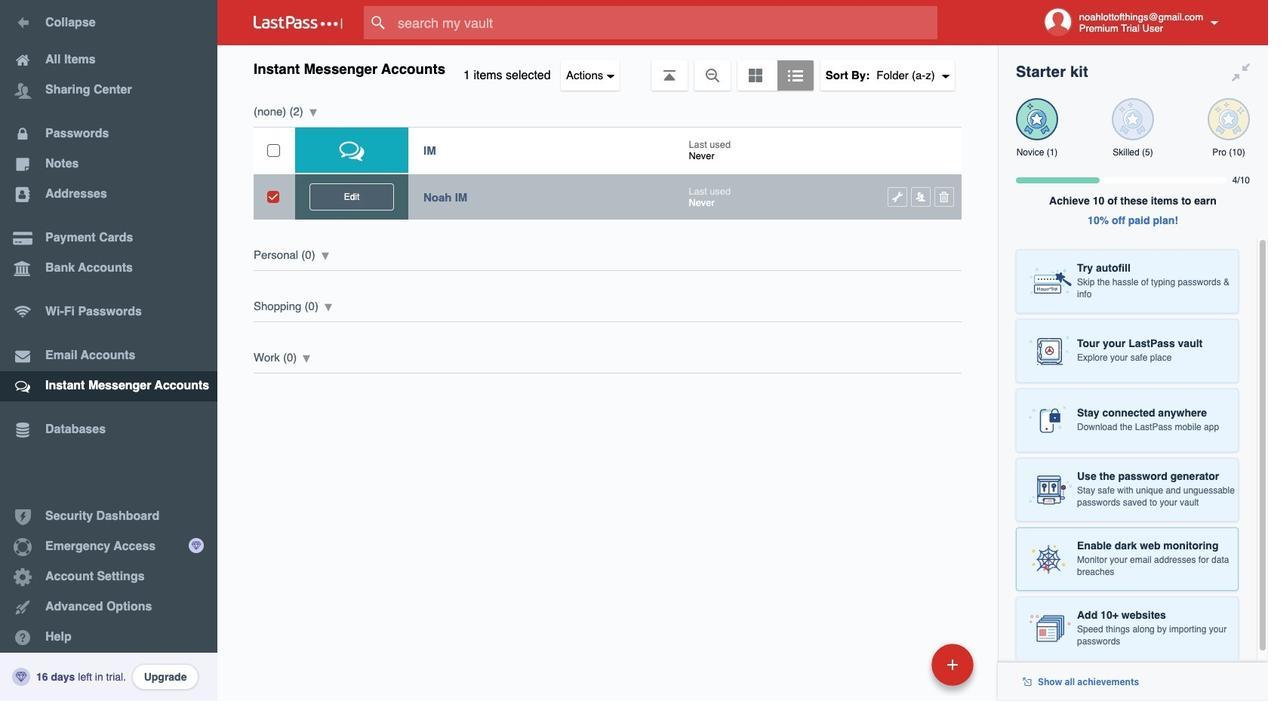 Task type: vqa. For each thing, say whether or not it's contained in the screenshot.
New item navigation
yes



Task type: locate. For each thing, give the bounding box(es) containing it.
search my vault text field
[[364, 6, 967, 39]]

Search search field
[[364, 6, 967, 39]]



Task type: describe. For each thing, give the bounding box(es) containing it.
new item element
[[828, 643, 979, 686]]

lastpass image
[[254, 16, 343, 29]]

main navigation navigation
[[0, 0, 217, 701]]

new item navigation
[[828, 639, 983, 701]]

vault options navigation
[[217, 45, 998, 91]]



